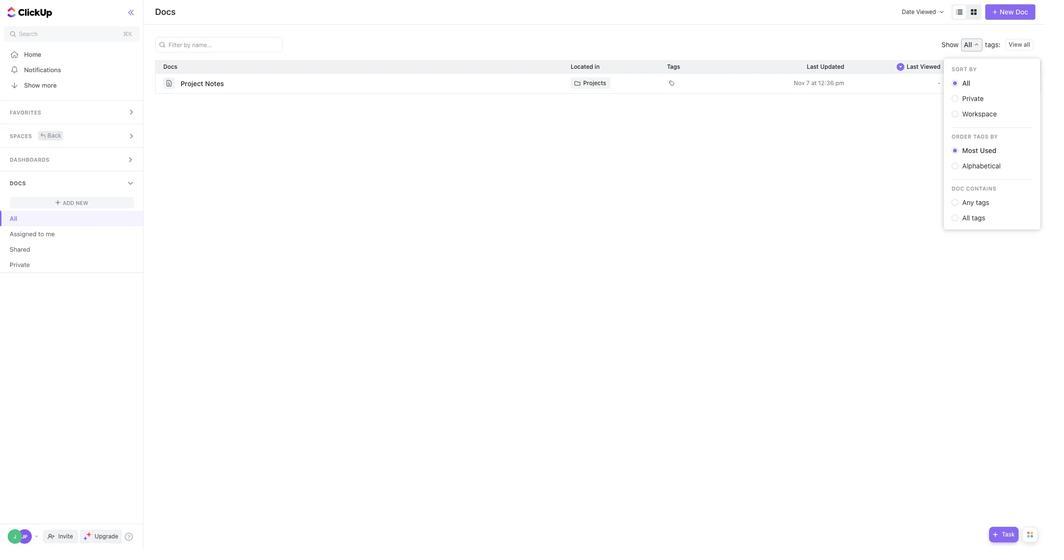Task type: describe. For each thing, give the bounding box(es) containing it.
back link
[[38, 131, 63, 140]]

all down any
[[962, 214, 970, 222]]

last for last viewed
[[907, 63, 919, 70]]

any
[[962, 198, 974, 207]]

invite
[[58, 533, 73, 540]]

12:36
[[818, 79, 834, 87]]

contains
[[966, 185, 997, 192]]

all inside sidebar navigation
[[10, 215, 17, 222]]

updated
[[820, 63, 844, 70]]

project notes
[[181, 79, 224, 87]]

to
[[38, 230, 44, 238]]

0 horizontal spatial by
[[969, 66, 977, 72]]

notifications
[[24, 66, 61, 73]]

assigned
[[10, 230, 36, 238]]

0 vertical spatial tags
[[985, 40, 999, 49]]

7
[[806, 79, 810, 87]]

task
[[1002, 531, 1015, 538]]

1 vertical spatial tags
[[973, 133, 989, 140]]

doc contains
[[952, 185, 997, 192]]

nov
[[794, 79, 805, 87]]

0 horizontal spatial tags
[[667, 63, 680, 70]]

used
[[980, 146, 997, 155]]

alphabetical
[[962, 162, 1001, 170]]

new
[[1000, 8, 1014, 16]]

favorites
[[10, 109, 41, 116]]

tags for all tags
[[972, 214, 985, 222]]

dashboards
[[10, 157, 49, 163]]

-
[[938, 79, 941, 87]]

show for show more
[[24, 81, 40, 89]]

last for last updated
[[807, 63, 819, 70]]

projects link
[[571, 78, 610, 89]]

1 horizontal spatial by
[[990, 133, 998, 140]]

order tags by
[[952, 133, 998, 140]]

notifications link
[[0, 62, 144, 78]]

projects
[[583, 79, 606, 87]]

new doc
[[1000, 8, 1028, 16]]

home link
[[0, 47, 144, 62]]

add
[[63, 200, 74, 206]]

0 vertical spatial private
[[962, 94, 984, 103]]

Filter by name... text field
[[160, 38, 279, 52]]

tags :
[[985, 40, 1001, 49]]

last updated
[[807, 63, 844, 70]]

sharing
[[966, 63, 987, 70]]

project
[[181, 79, 203, 87]]

sort by
[[952, 66, 977, 72]]

notes
[[205, 79, 224, 87]]



Task type: locate. For each thing, give the bounding box(es) containing it.
⌘k
[[123, 30, 132, 38]]

:
[[999, 40, 1001, 49]]

1 vertical spatial by
[[990, 133, 998, 140]]

viewed
[[920, 63, 941, 70]]

last
[[807, 63, 819, 70], [907, 63, 919, 70]]

search
[[19, 30, 38, 38]]

last up 'at'
[[807, 63, 819, 70]]

most
[[962, 146, 978, 155]]

2 last from the left
[[907, 63, 919, 70]]

all button
[[961, 38, 983, 51]]

back
[[47, 132, 61, 139]]

private up workspace
[[962, 94, 984, 103]]

show more
[[24, 81, 57, 89]]

1 horizontal spatial private
[[962, 94, 984, 103]]

1 last from the left
[[807, 63, 819, 70]]

tags for any tags
[[976, 198, 989, 207]]

order
[[952, 133, 972, 140]]

upgrade link
[[80, 530, 122, 544]]

tags
[[985, 40, 999, 49], [976, 198, 989, 207], [972, 214, 985, 222]]

0 horizontal spatial doc
[[952, 185, 965, 192]]

workspace
[[962, 110, 997, 118]]

doc right new
[[1016, 8, 1028, 16]]

tags right the all dropdown button
[[985, 40, 999, 49]]

last viewed
[[907, 63, 941, 70]]

show left more
[[24, 81, 40, 89]]

assigned to me
[[10, 230, 55, 238]]

shared
[[10, 245, 30, 253]]

0 horizontal spatial docs
[[10, 180, 26, 186]]

sidebar navigation
[[0, 0, 144, 550]]

add new
[[63, 200, 88, 206]]

1 horizontal spatial doc
[[1016, 8, 1028, 16]]

0 vertical spatial docs
[[155, 7, 176, 17]]

new
[[76, 200, 88, 206]]

more
[[42, 81, 57, 89]]

0 horizontal spatial last
[[807, 63, 819, 70]]

me
[[46, 230, 55, 238]]

doc
[[1016, 8, 1028, 16], [952, 185, 965, 192]]

show
[[942, 40, 959, 49], [24, 81, 40, 89]]

all tags
[[962, 214, 985, 222]]

at
[[811, 79, 817, 87]]

0 vertical spatial show
[[942, 40, 959, 49]]

show inside sidebar navigation
[[24, 81, 40, 89]]

2 vertical spatial tags
[[972, 214, 985, 222]]

0 vertical spatial tags
[[667, 63, 680, 70]]

0 vertical spatial doc
[[1016, 8, 1028, 16]]

1 vertical spatial docs
[[10, 180, 26, 186]]

1 vertical spatial tags
[[976, 198, 989, 207]]

most used
[[962, 146, 997, 155]]

show for show
[[942, 40, 959, 49]]

private inside sidebar navigation
[[10, 261, 30, 269]]

tags down contains
[[976, 198, 989, 207]]

by right sort
[[969, 66, 977, 72]]

private down shared
[[10, 261, 30, 269]]

by up used
[[990, 133, 998, 140]]

favorites button
[[0, 101, 144, 124]]

1 vertical spatial show
[[24, 81, 40, 89]]

all
[[964, 40, 972, 49], [962, 79, 970, 87], [962, 214, 970, 222], [10, 215, 17, 222]]

0 vertical spatial by
[[969, 66, 977, 72]]

by
[[969, 66, 977, 72], [990, 133, 998, 140]]

doc up any
[[952, 185, 965, 192]]

1 horizontal spatial last
[[907, 63, 919, 70]]

nov 7 at 12:36 pm
[[794, 79, 844, 87]]

in
[[595, 63, 600, 70]]

last left viewed
[[907, 63, 919, 70]]

docs inside sidebar navigation
[[10, 180, 26, 186]]

private
[[962, 94, 984, 103], [10, 261, 30, 269]]

1 horizontal spatial docs
[[155, 7, 176, 17]]

1 horizontal spatial show
[[942, 40, 959, 49]]

sort
[[952, 66, 968, 72]]

show left the all dropdown button
[[942, 40, 959, 49]]

0 horizontal spatial private
[[10, 261, 30, 269]]

all up sharing
[[964, 40, 972, 49]]

1 vertical spatial private
[[10, 261, 30, 269]]

all down sort by
[[962, 79, 970, 87]]

pm
[[836, 79, 844, 87]]

tags down any tags
[[972, 214, 985, 222]]

located
[[571, 63, 593, 70]]

home
[[24, 50, 41, 58]]

1 horizontal spatial tags
[[973, 133, 989, 140]]

tags
[[667, 63, 680, 70], [973, 133, 989, 140]]

all inside dropdown button
[[964, 40, 972, 49]]

0 horizontal spatial show
[[24, 81, 40, 89]]

1 vertical spatial doc
[[952, 185, 965, 192]]

upgrade
[[95, 533, 118, 540]]

all up assigned
[[10, 215, 17, 222]]

any tags
[[962, 198, 989, 207]]

docs
[[155, 7, 176, 17], [10, 180, 26, 186]]

located in
[[571, 63, 600, 70]]



Task type: vqa. For each thing, say whether or not it's contained in the screenshot.
The Favorites in the left of the page
yes



